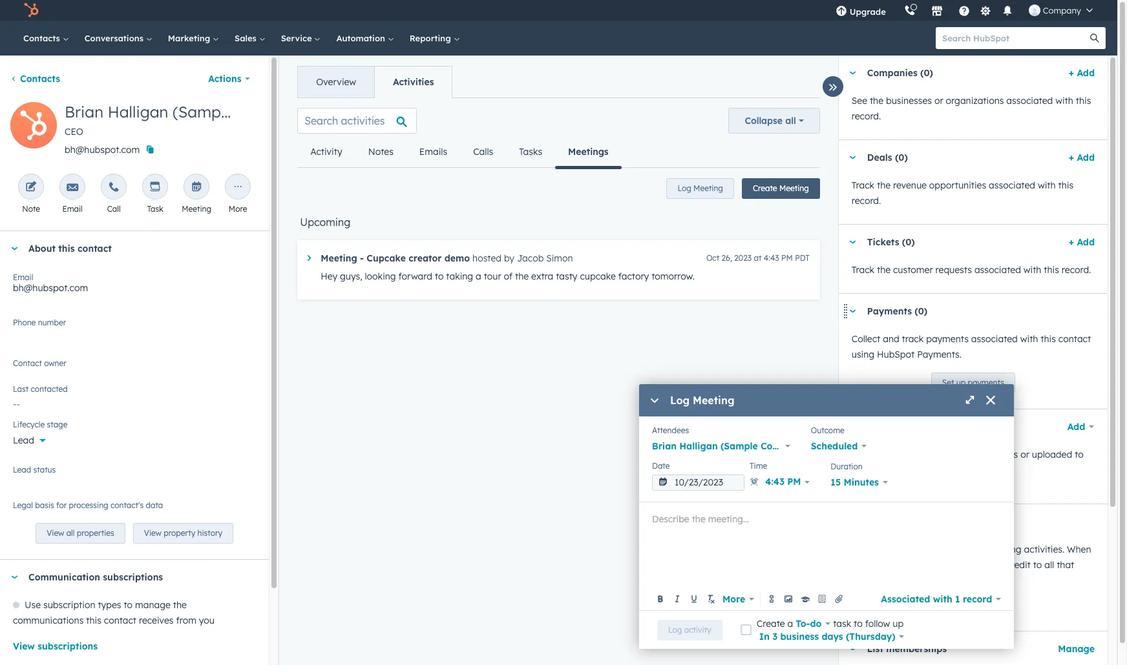 Task type: describe. For each thing, give the bounding box(es) containing it.
associated for payments
[[971, 334, 1018, 345]]

4:43 inside "upcoming" feed
[[764, 253, 779, 263]]

collect and track payments associated with this contact using hubspot payments.
[[852, 334, 1091, 361]]

attached
[[906, 449, 944, 461]]

that
[[1057, 560, 1074, 571]]

receives
[[139, 616, 174, 627]]

jacob simon image
[[1029, 5, 1041, 16]]

looking
[[365, 271, 396, 282]]

note
[[22, 204, 40, 214]]

call image
[[108, 182, 120, 194]]

see the files attached to your activities or uploaded to this record.
[[852, 449, 1084, 476]]

cupcake
[[580, 271, 616, 282]]

attribution report builder button
[[852, 599, 985, 616]]

company button
[[1021, 0, 1101, 21]]

communications
[[13, 616, 84, 627]]

log for 'log meeting' button
[[678, 184, 691, 193]]

using
[[852, 349, 875, 361]]

email image
[[67, 182, 78, 194]]

calling icon button
[[899, 2, 921, 19]]

this inside track the revenue opportunities associated with this record.
[[1058, 180, 1074, 191]]

opportunities
[[929, 180, 986, 191]]

meeting inside "button"
[[779, 184, 809, 193]]

create for create meeting
[[753, 184, 777, 193]]

view subscriptions button
[[13, 639, 98, 655]]

businesses
[[886, 95, 932, 107]]

scheduled
[[811, 441, 858, 452]]

actions
[[208, 73, 241, 85]]

+ add for track the customer requests associated with this record.
[[1069, 237, 1095, 248]]

to right created
[[967, 544, 976, 556]]

processing
[[69, 501, 108, 511]]

basis
[[35, 501, 54, 511]]

caret image for tickets
[[849, 241, 857, 244]]

1 vertical spatial contacts
[[20, 73, 60, 85]]

1 vertical spatial bh@hubspot.com
[[13, 282, 88, 294]]

tickets (0) button
[[839, 225, 1064, 260]]

collapse all
[[745, 115, 796, 127]]

emails
[[419, 146, 447, 158]]

duration
[[831, 462, 863, 472]]

use subscription types to manage the communications this contact receives from you
[[13, 600, 215, 627]]

marketing link
[[160, 21, 227, 56]]

in 3 business days (thursday) button
[[759, 629, 904, 645]]

26,
[[722, 253, 732, 263]]

(sample for brian halligan (sample contact)
[[721, 441, 758, 452]]

minutes
[[844, 477, 879, 489]]

track for track the customer requests associated with this record.
[[852, 264, 875, 276]]

time
[[750, 462, 767, 471]]

view all properties
[[47, 529, 114, 539]]

settings link
[[978, 4, 994, 17]]

and
[[883, 334, 900, 345]]

oct 26, 2023 at 4:43 pm pdt
[[706, 253, 810, 263]]

log meeting inside button
[[678, 184, 723, 193]]

1 horizontal spatial up
[[956, 378, 966, 388]]

property
[[164, 529, 195, 539]]

15 minutes
[[831, 477, 879, 489]]

this inside collect and track payments associated with this contact using hubspot payments.
[[1041, 334, 1056, 345]]

upcoming feed
[[287, 98, 830, 315]]

to right uploaded
[[1075, 449, 1084, 461]]

report
[[904, 601, 932, 613]]

communication
[[28, 572, 100, 584]]

tasks button
[[506, 136, 555, 167]]

track for track the revenue opportunities associated with this record.
[[852, 180, 875, 191]]

lead button
[[13, 428, 256, 449]]

activities
[[393, 76, 434, 88]]

hey
[[321, 271, 338, 282]]

contact) for brian halligan (sample contact)
[[761, 441, 800, 452]]

all inside attribute contacts created to marketing activities. when a contact is created, hubspot gives credit to all that contact's interactions.
[[1045, 560, 1054, 571]]

the for track the revenue opportunities associated with this record.
[[877, 180, 891, 191]]

lead status
[[13, 465, 56, 475]]

more button
[[720, 590, 757, 609]]

the for see the files attached to your activities or uploaded to this record.
[[870, 449, 884, 461]]

log activity button
[[657, 620, 722, 641]]

follow
[[865, 618, 890, 630]]

simon
[[546, 253, 573, 264]]

15
[[831, 477, 841, 489]]

meeting image
[[191, 182, 202, 194]]

MM/DD/YYYY text field
[[652, 475, 745, 491]]

subscriptions for view subscriptions
[[38, 641, 98, 653]]

help image
[[958, 6, 970, 17]]

with inside popup button
[[933, 594, 953, 605]]

contact inside "use subscription types to manage the communications this contact receives from you"
[[104, 616, 136, 627]]

search button
[[1084, 27, 1106, 49]]

see the businesses or organizations associated with this record.
[[852, 95, 1091, 122]]

this inside see the businesses or organizations associated with this record.
[[1076, 95, 1091, 107]]

about this contact
[[28, 243, 112, 255]]

brian halligan (sample contact)
[[652, 441, 800, 452]]

all for collapse
[[785, 115, 796, 127]]

at
[[754, 253, 762, 263]]

about
[[28, 243, 56, 255]]

extra
[[531, 271, 553, 282]]

calling icon image
[[904, 5, 916, 17]]

outcome
[[811, 426, 845, 436]]

or inside "see the files attached to your activities or uploaded to this record."
[[1021, 449, 1030, 461]]

activity
[[684, 625, 711, 635]]

a inside "upcoming" feed
[[476, 271, 481, 282]]

with for collect and track payments associated with this contact using hubspot payments.
[[1020, 334, 1038, 345]]

0 vertical spatial contacts link
[[16, 21, 77, 56]]

track the revenue opportunities associated with this record.
[[852, 180, 1074, 207]]

contact inside collect and track payments associated with this contact using hubspot payments.
[[1059, 334, 1091, 345]]

associated for opportunities
[[989, 180, 1036, 191]]

menu containing company
[[827, 0, 1102, 21]]

this inside "see the files attached to your activities or uploaded to this record."
[[852, 465, 867, 476]]

manage link
[[1058, 642, 1095, 657]]

notifications image
[[1002, 6, 1013, 17]]

notes button
[[355, 136, 406, 167]]

1 vertical spatial payments
[[968, 378, 1004, 388]]

record. inside see the businesses or organizations associated with this record.
[[852, 111, 881, 122]]

to right task
[[854, 618, 863, 630]]

navigation containing overview
[[297, 66, 453, 98]]

email bh@hubspot.com
[[13, 273, 88, 294]]

jacob
[[517, 253, 544, 264]]

attribute contacts created to marketing activities. when a contact is created, hubspot gives credit to all that contact's interactions.
[[852, 544, 1091, 587]]

of
[[504, 271, 513, 282]]

4:43 pm button
[[750, 473, 810, 493]]

lead for lead status
[[13, 465, 31, 475]]

to-do
[[796, 618, 822, 630]]

add inside popup button
[[1068, 421, 1085, 433]]

forward
[[399, 271, 432, 282]]

or inside see the businesses or organizations associated with this record.
[[935, 95, 944, 107]]

add button
[[1059, 414, 1095, 440]]

creator
[[409, 253, 442, 264]]

actions button
[[200, 66, 259, 92]]

deals (0)
[[867, 152, 908, 164]]

close dialog image
[[986, 396, 996, 407]]

see for see the businesses or organizations associated with this record.
[[852, 95, 867, 107]]

+ for see the businesses or organizations associated with this record.
[[1069, 67, 1074, 79]]

builder
[[935, 601, 967, 613]]

0 vertical spatial bh@hubspot.com
[[65, 144, 140, 156]]

marketplaces button
[[924, 0, 951, 21]]

to inside "upcoming" feed
[[435, 271, 444, 282]]

associated with 1 record button
[[881, 590, 1001, 609]]

owner up contacted
[[44, 359, 66, 368]]

caret image for list memberships
[[849, 648, 857, 651]]

add for see the businesses or organizations associated with this record.
[[1077, 67, 1095, 79]]

this inside "use subscription types to manage the communications this contact receives from you"
[[86, 616, 101, 627]]

business
[[780, 631, 819, 643]]

log activity
[[668, 625, 711, 635]]

the inside "upcoming" feed
[[515, 271, 529, 282]]

about this contact button
[[0, 231, 256, 266]]

this inside the about this contact dropdown button
[[58, 243, 75, 255]]

task to follow up
[[831, 618, 904, 630]]

4:43 pm
[[766, 476, 801, 488]]

contact's inside attribute contacts created to marketing activities. when a contact is created, hubspot gives credit to all that contact's interactions.
[[852, 575, 890, 587]]

guys,
[[340, 271, 362, 282]]

activities button
[[374, 67, 452, 98]]

activities.
[[1024, 544, 1065, 556]]

caret image inside "upcoming" feed
[[308, 255, 311, 261]]

deals
[[867, 152, 892, 164]]

0 horizontal spatial contact's
[[111, 501, 144, 511]]

legal basis for processing contact's data
[[13, 501, 163, 511]]

meeting inside button
[[694, 184, 723, 193]]

more image
[[232, 182, 244, 194]]



Task type: locate. For each thing, give the bounding box(es) containing it.
navigation
[[297, 66, 453, 98], [297, 136, 622, 169]]

hubspot down created
[[942, 560, 979, 571]]

track down deals
[[852, 180, 875, 191]]

2 lead from the top
[[13, 465, 31, 475]]

subscriptions inside dropdown button
[[103, 572, 163, 584]]

0 horizontal spatial up
[[893, 618, 904, 630]]

0 horizontal spatial brian
[[65, 102, 103, 122]]

(sample
[[173, 102, 233, 122], [721, 441, 758, 452]]

lead down lifecycle
[[13, 435, 34, 447]]

1 see from the top
[[852, 95, 867, 107]]

0 horizontal spatial all
[[66, 529, 75, 539]]

created,
[[904, 560, 939, 571]]

2 see from the top
[[852, 449, 867, 461]]

navigation inside "upcoming" feed
[[297, 136, 622, 169]]

log inside button
[[678, 184, 691, 193]]

1 vertical spatial (sample
[[721, 441, 758, 452]]

scheduled button
[[811, 438, 867, 456]]

0 vertical spatial see
[[852, 95, 867, 107]]

1 vertical spatial navigation
[[297, 136, 622, 169]]

0 vertical spatial + add button
[[1069, 65, 1095, 81]]

upcoming
[[300, 216, 351, 229]]

(0) right deals
[[895, 152, 908, 164]]

1 vertical spatial create
[[757, 618, 785, 630]]

this
[[1076, 95, 1091, 107], [1058, 180, 1074, 191], [58, 243, 75, 255], [1044, 264, 1059, 276], [1041, 334, 1056, 345], [852, 465, 867, 476], [86, 616, 101, 627]]

taking
[[446, 271, 473, 282]]

halligan for brian halligan (sample contact) ceo
[[108, 102, 168, 122]]

contact inside dropdown button
[[78, 243, 112, 255]]

create meeting
[[753, 184, 809, 193]]

caret image up collect
[[849, 310, 857, 313]]

1 vertical spatial contact's
[[852, 575, 890, 587]]

associated
[[1007, 95, 1053, 107], [989, 180, 1036, 191], [975, 264, 1021, 276], [971, 334, 1018, 345]]

contact) for brian halligan (sample contact) ceo
[[237, 102, 301, 122]]

pm left pdt
[[782, 253, 793, 263]]

2 navigation from the top
[[297, 136, 622, 169]]

2 horizontal spatial view
[[144, 529, 162, 539]]

log meeting button
[[667, 178, 734, 199]]

+ add
[[1069, 67, 1095, 79], [1069, 152, 1095, 164], [1069, 237, 1095, 248]]

the inside "use subscription types to manage the communications this contact receives from you"
[[173, 600, 187, 612]]

companies (0)
[[867, 67, 933, 79]]

(0)
[[921, 67, 933, 79], [895, 152, 908, 164], [902, 237, 915, 248], [915, 306, 928, 317]]

0 vertical spatial caret image
[[849, 156, 857, 159]]

(0) up businesses at the top right of page
[[921, 67, 933, 79]]

owner up "last contacted"
[[28, 364, 54, 376]]

no owner button
[[13, 357, 256, 378]]

log for log activity button
[[668, 625, 682, 635]]

the inside track the revenue opportunities associated with this record.
[[877, 180, 891, 191]]

associated inside track the revenue opportunities associated with this record.
[[989, 180, 1036, 191]]

0 vertical spatial payments
[[926, 334, 969, 345]]

track inside track the revenue opportunities associated with this record.
[[852, 180, 875, 191]]

to inside "use subscription types to manage the communications this contact receives from you"
[[124, 600, 133, 612]]

1 + add button from the top
[[1069, 65, 1095, 81]]

notes
[[368, 146, 394, 158]]

email down email icon
[[62, 204, 83, 214]]

+ for track the revenue opportunities associated with this record.
[[1069, 152, 1074, 164]]

0 vertical spatial all
[[785, 115, 796, 127]]

0 vertical spatial pm
[[782, 253, 793, 263]]

caret image down (thursday)
[[849, 648, 857, 651]]

log inside button
[[668, 625, 682, 635]]

see up duration
[[852, 449, 867, 461]]

contact) inside brian halligan (sample contact) ceo
[[237, 102, 301, 122]]

1 vertical spatial subscriptions
[[38, 641, 98, 653]]

email down about
[[13, 273, 33, 282]]

+ for track the customer requests associated with this record.
[[1069, 237, 1074, 248]]

uploaded
[[1032, 449, 1072, 461]]

a inside attribute contacts created to marketing activities. when a contact is created, hubspot gives credit to all that contact's interactions.
[[852, 560, 857, 571]]

oct
[[706, 253, 719, 263]]

(0) for tickets (0)
[[902, 237, 915, 248]]

the down tickets
[[877, 264, 891, 276]]

payments inside collect and track payments associated with this contact using hubspot payments.
[[926, 334, 969, 345]]

call
[[107, 204, 121, 214]]

brian up ceo
[[65, 102, 103, 122]]

task image
[[149, 182, 161, 194]]

task
[[147, 204, 163, 214]]

view subscriptions
[[13, 641, 98, 653]]

(sample for brian halligan (sample contact) ceo
[[173, 102, 233, 122]]

with for track the customer requests associated with this record.
[[1024, 264, 1042, 276]]

communication subscriptions button
[[0, 561, 251, 595]]

hosted
[[473, 253, 502, 264]]

0 vertical spatial brian
[[65, 102, 103, 122]]

contacts up edit popup button
[[20, 73, 60, 85]]

associated down payments (0) dropdown button at the top right of page
[[971, 334, 1018, 345]]

1 horizontal spatial subscriptions
[[103, 572, 163, 584]]

0 horizontal spatial subscriptions
[[38, 641, 98, 653]]

caret image down upcoming
[[308, 255, 311, 261]]

0 vertical spatial contact)
[[237, 102, 301, 122]]

1 vertical spatial log
[[670, 394, 690, 407]]

view inside 'button'
[[13, 641, 35, 653]]

brian for brian halligan (sample contact) ceo
[[65, 102, 103, 122]]

minimize dialog image
[[650, 396, 660, 407]]

view left the property
[[144, 529, 162, 539]]

+ add button for track the customer requests associated with this record.
[[1069, 235, 1095, 250]]

upgrade image
[[836, 6, 847, 17]]

+ add for track the revenue opportunities associated with this record.
[[1069, 152, 1095, 164]]

record. inside track the revenue opportunities associated with this record.
[[852, 195, 881, 207]]

(0) for companies (0)
[[921, 67, 933, 79]]

associated right the requests
[[975, 264, 1021, 276]]

collapse
[[745, 115, 783, 127]]

the right of
[[515, 271, 529, 282]]

view down for
[[47, 529, 64, 539]]

2 vertical spatial a
[[788, 618, 793, 630]]

caret image inside deals (0) dropdown button
[[849, 156, 857, 159]]

0 vertical spatial up
[[956, 378, 966, 388]]

hubspot inside attribute contacts created to marketing activities. when a contact is created, hubspot gives credit to all that contact's interactions.
[[942, 560, 979, 571]]

(sample down actions
[[173, 102, 233, 122]]

view for view all properties
[[47, 529, 64, 539]]

1 vertical spatial 4:43
[[766, 476, 785, 488]]

caret image left tickets
[[849, 241, 857, 244]]

view property history
[[144, 529, 222, 539]]

payments
[[867, 306, 912, 317]]

create inside "button"
[[753, 184, 777, 193]]

with inside see the businesses or organizations associated with this record.
[[1056, 95, 1074, 107]]

add for track the customer requests associated with this record.
[[1077, 237, 1095, 248]]

caret image left deals
[[849, 156, 857, 159]]

with inside track the revenue opportunities associated with this record.
[[1038, 180, 1056, 191]]

0 horizontal spatial or
[[935, 95, 944, 107]]

stage
[[47, 420, 67, 430]]

caret image for communication
[[10, 576, 18, 580]]

lead left status
[[13, 465, 31, 475]]

with for track the revenue opportunities associated with this record.
[[1038, 180, 1056, 191]]

ceo
[[65, 126, 83, 138]]

1 + from the top
[[1069, 67, 1074, 79]]

pm inside "upcoming" feed
[[782, 253, 793, 263]]

halligan inside popup button
[[680, 441, 718, 452]]

service
[[281, 33, 314, 43]]

2 horizontal spatial a
[[852, 560, 857, 571]]

Search activities search field
[[297, 108, 417, 134]]

caret image inside payments (0) dropdown button
[[849, 310, 857, 313]]

caret image inside the about this contact dropdown button
[[10, 247, 18, 250]]

contacts link up edit popup button
[[10, 73, 60, 85]]

attribution
[[852, 601, 901, 613]]

2 horizontal spatial all
[[1045, 560, 1054, 571]]

2 + from the top
[[1069, 152, 1074, 164]]

contacts link down hubspot 'link' on the left top of the page
[[16, 21, 77, 56]]

(0) for payments (0)
[[915, 306, 928, 317]]

the left the files
[[870, 449, 884, 461]]

1 vertical spatial see
[[852, 449, 867, 461]]

subscriptions down communications
[[38, 641, 98, 653]]

0 vertical spatial create
[[753, 184, 777, 193]]

1 horizontal spatial or
[[1021, 449, 1030, 461]]

payments up close dialog "icon"
[[968, 378, 1004, 388]]

bh@hubspot.com up number
[[13, 282, 88, 294]]

or right businesses at the top right of page
[[935, 95, 944, 107]]

2023
[[734, 253, 752, 263]]

last contacted
[[13, 385, 68, 394]]

2 + add from the top
[[1069, 152, 1095, 164]]

associated right the organizations
[[1007, 95, 1053, 107]]

sales link
[[227, 21, 273, 56]]

subscriptions inside 'button'
[[38, 641, 98, 653]]

cupcake
[[367, 253, 406, 264]]

caret image inside communication subscriptions dropdown button
[[10, 576, 18, 580]]

view down communications
[[13, 641, 35, 653]]

1 horizontal spatial a
[[788, 618, 793, 630]]

all for view
[[66, 529, 75, 539]]

bh@hubspot.com
[[65, 144, 140, 156], [13, 282, 88, 294]]

Last contacted text field
[[13, 392, 256, 413]]

up
[[956, 378, 966, 388], [893, 618, 904, 630]]

create
[[753, 184, 777, 193], [757, 618, 785, 630]]

0 vertical spatial lead
[[13, 435, 34, 447]]

to down meeting - cupcake creator demo hosted by jacob simon
[[435, 271, 444, 282]]

brian halligan (sample contact) button
[[652, 438, 800, 456]]

1 vertical spatial log meeting
[[670, 394, 735, 407]]

0 vertical spatial a
[[476, 271, 481, 282]]

see inside "see the files attached to your activities or uploaded to this record."
[[852, 449, 867, 461]]

lead inside popup button
[[13, 435, 34, 447]]

pm left 15
[[787, 476, 801, 488]]

from
[[176, 616, 196, 627]]

0 vertical spatial +
[[1069, 67, 1074, 79]]

marketplaces image
[[931, 6, 943, 17]]

1 vertical spatial lead
[[13, 465, 31, 475]]

1 vertical spatial contacts link
[[10, 73, 60, 85]]

1 horizontal spatial more
[[723, 594, 745, 605]]

the up "from"
[[173, 600, 187, 612]]

0 horizontal spatial (sample
[[173, 102, 233, 122]]

+
[[1069, 67, 1074, 79], [1069, 152, 1074, 164], [1069, 237, 1074, 248]]

(sample inside popup button
[[721, 441, 758, 452]]

bh@hubspot.com down ceo
[[65, 144, 140, 156]]

caret image for about
[[10, 247, 18, 250]]

1 vertical spatial a
[[852, 560, 857, 571]]

caret image
[[849, 156, 857, 159], [308, 255, 311, 261], [849, 648, 857, 651]]

payments (0) button
[[839, 294, 1090, 329]]

caret image left communication
[[10, 576, 18, 580]]

reporting
[[410, 33, 453, 43]]

navigation containing activity
[[297, 136, 622, 169]]

all left that
[[1045, 560, 1054, 571]]

note image
[[25, 182, 37, 194]]

contacts down hubspot 'link' on the left top of the page
[[23, 33, 63, 43]]

caret image inside the list memberships dropdown button
[[849, 648, 857, 651]]

1 track from the top
[[852, 180, 875, 191]]

the left revenue
[[877, 180, 891, 191]]

all left properties
[[66, 529, 75, 539]]

associated inside collect and track payments associated with this contact using hubspot payments.
[[971, 334, 1018, 345]]

1 horizontal spatial view
[[47, 529, 64, 539]]

Search HubSpot search field
[[936, 27, 1094, 49]]

email for email bh@hubspot.com
[[13, 273, 33, 282]]

contact inside attribute contacts created to marketing activities. when a contact is created, hubspot gives credit to all that contact's interactions.
[[860, 560, 892, 571]]

1 vertical spatial halligan
[[680, 441, 718, 452]]

(sample inside brian halligan (sample contact) ceo
[[173, 102, 233, 122]]

no
[[13, 364, 26, 376]]

up down attribution report builder
[[893, 618, 904, 630]]

associated inside see the businesses or organizations associated with this record.
[[1007, 95, 1053, 107]]

calls
[[473, 146, 493, 158]]

brian inside brian halligan (sample contact) ceo
[[65, 102, 103, 122]]

0 vertical spatial log meeting
[[678, 184, 723, 193]]

subscriptions up manage
[[103, 572, 163, 584]]

view for view subscriptions
[[13, 641, 35, 653]]

0 vertical spatial log
[[678, 184, 691, 193]]

to down activities.
[[1033, 560, 1042, 571]]

menu item
[[895, 0, 898, 21]]

2 vertical spatial + add
[[1069, 237, 1095, 248]]

add for track the revenue opportunities associated with this record.
[[1077, 152, 1095, 164]]

0 vertical spatial hubspot
[[877, 349, 915, 361]]

0 vertical spatial subscriptions
[[103, 572, 163, 584]]

view for view property history
[[144, 529, 162, 539]]

2 vertical spatial caret image
[[849, 648, 857, 651]]

hubspot down and
[[877, 349, 915, 361]]

0 horizontal spatial view
[[13, 641, 35, 653]]

tomorrow.
[[652, 271, 695, 282]]

1 vertical spatial hubspot
[[942, 560, 979, 571]]

pm inside 'popup button'
[[787, 476, 801, 488]]

the for track the customer requests associated with this record.
[[877, 264, 891, 276]]

associated right "opportunities"
[[989, 180, 1036, 191]]

0 horizontal spatial a
[[476, 271, 481, 282]]

hubspot inside collect and track payments associated with this contact using hubspot payments.
[[877, 349, 915, 361]]

payments up payments.
[[926, 334, 969, 345]]

(0) up the track
[[915, 306, 928, 317]]

create a
[[757, 618, 796, 630]]

expand dialog image
[[965, 396, 975, 407]]

1 navigation from the top
[[297, 66, 453, 98]]

contacted
[[31, 385, 68, 394]]

caret image for deals (0)
[[849, 156, 857, 159]]

add
[[1077, 67, 1095, 79], [1077, 152, 1095, 164], [1077, 237, 1095, 248], [1068, 421, 1085, 433]]

1 vertical spatial caret image
[[308, 255, 311, 261]]

1 horizontal spatial halligan
[[680, 441, 718, 452]]

0 vertical spatial email
[[62, 204, 83, 214]]

a down 'attribute'
[[852, 560, 857, 571]]

contact owner no owner
[[13, 359, 66, 376]]

contacts
[[23, 33, 63, 43], [20, 73, 60, 85]]

caret image left about
[[10, 247, 18, 250]]

1 vertical spatial up
[[893, 618, 904, 630]]

track
[[902, 334, 924, 345]]

+ add button for track the revenue opportunities associated with this record.
[[1069, 150, 1095, 165]]

0 vertical spatial more
[[229, 204, 247, 214]]

0 vertical spatial contacts
[[23, 33, 63, 43]]

1 vertical spatial pm
[[787, 476, 801, 488]]

files
[[886, 449, 903, 461]]

caret image left companies
[[849, 71, 857, 75]]

+ add button for see the businesses or organizations associated with this record.
[[1069, 65, 1095, 81]]

hubspot link
[[16, 3, 48, 18]]

or right activities
[[1021, 449, 1030, 461]]

0 horizontal spatial hubspot
[[877, 349, 915, 361]]

2 + add button from the top
[[1069, 150, 1095, 165]]

4:43 inside 'popup button'
[[766, 476, 785, 488]]

more inside popup button
[[723, 594, 745, 605]]

brian inside popup button
[[652, 441, 677, 452]]

4:43 right at on the right of page
[[764, 253, 779, 263]]

0 horizontal spatial contact)
[[237, 102, 301, 122]]

email for email
[[62, 204, 83, 214]]

by
[[504, 253, 515, 264]]

log
[[678, 184, 691, 193], [670, 394, 690, 407], [668, 625, 682, 635]]

0 vertical spatial navigation
[[297, 66, 453, 98]]

more
[[229, 204, 247, 214], [723, 594, 745, 605]]

0 vertical spatial (sample
[[173, 102, 233, 122]]

0 vertical spatial halligan
[[108, 102, 168, 122]]

0 vertical spatial or
[[935, 95, 944, 107]]

hubspot image
[[23, 3, 39, 18]]

contact) inside brian halligan (sample contact) popup button
[[761, 441, 800, 452]]

caret image
[[849, 71, 857, 75], [849, 241, 857, 244], [10, 247, 18, 250], [849, 310, 857, 313], [10, 576, 18, 580]]

0 vertical spatial + add
[[1069, 67, 1095, 79]]

track down tickets
[[852, 264, 875, 276]]

3 + from the top
[[1069, 237, 1074, 248]]

conversations link
[[77, 21, 160, 56]]

-
[[360, 253, 364, 264]]

1 vertical spatial +
[[1069, 152, 1074, 164]]

the inside see the businesses or organizations associated with this record.
[[870, 95, 884, 107]]

0 horizontal spatial halligan
[[108, 102, 168, 122]]

1 lead from the top
[[13, 435, 34, 447]]

contact's up attribution on the right bottom of the page
[[852, 575, 890, 587]]

1 vertical spatial all
[[66, 529, 75, 539]]

the
[[870, 95, 884, 107], [877, 180, 891, 191], [877, 264, 891, 276], [515, 271, 529, 282], [870, 449, 884, 461], [173, 600, 187, 612]]

1 horizontal spatial all
[[785, 115, 796, 127]]

halligan inside brian halligan (sample contact) ceo
[[108, 102, 168, 122]]

search image
[[1090, 34, 1099, 43]]

1 horizontal spatial contact)
[[761, 441, 800, 452]]

brian for brian halligan (sample contact)
[[652, 441, 677, 452]]

for
[[56, 501, 67, 511]]

1 vertical spatial + add
[[1069, 152, 1095, 164]]

1 vertical spatial + add button
[[1069, 150, 1095, 165]]

to left the 'your'
[[947, 449, 956, 461]]

3 + add from the top
[[1069, 237, 1095, 248]]

caret image for companies
[[849, 71, 857, 75]]

pdt
[[795, 253, 810, 263]]

(0) for deals (0)
[[895, 152, 908, 164]]

1 horizontal spatial brian
[[652, 441, 677, 452]]

use
[[25, 600, 41, 612]]

1 + add from the top
[[1069, 67, 1095, 79]]

see down companies
[[852, 95, 867, 107]]

menu
[[827, 0, 1102, 21]]

with inside collect and track payments associated with this contact using hubspot payments.
[[1020, 334, 1038, 345]]

attribution report builder
[[852, 601, 967, 613]]

calls button
[[460, 136, 506, 167]]

to right types
[[124, 600, 133, 612]]

1 horizontal spatial email
[[62, 204, 83, 214]]

all inside popup button
[[785, 115, 796, 127]]

settings image
[[980, 5, 992, 17]]

requests
[[936, 264, 972, 276]]

1 vertical spatial brian
[[652, 441, 677, 452]]

contact's left data
[[111, 501, 144, 511]]

a left to-
[[788, 618, 793, 630]]

1 vertical spatial track
[[852, 264, 875, 276]]

1 horizontal spatial contact's
[[852, 575, 890, 587]]

2 track from the top
[[852, 264, 875, 276]]

all right collapse
[[785, 115, 796, 127]]

2 vertical spatial +
[[1069, 237, 1074, 248]]

+ add for see the businesses or organizations associated with this record.
[[1069, 67, 1095, 79]]

you
[[199, 616, 215, 627]]

3 + add button from the top
[[1069, 235, 1095, 250]]

3
[[773, 631, 778, 643]]

up right set
[[956, 378, 966, 388]]

2 vertical spatial all
[[1045, 560, 1054, 571]]

companies
[[867, 67, 918, 79]]

history
[[198, 529, 222, 539]]

1 vertical spatial email
[[13, 273, 33, 282]]

Phone number text field
[[13, 316, 256, 342]]

0 vertical spatial track
[[852, 180, 875, 191]]

0 horizontal spatial email
[[13, 273, 33, 282]]

associated for requests
[[975, 264, 1021, 276]]

payments (0)
[[867, 306, 928, 317]]

0 horizontal spatial more
[[229, 204, 247, 214]]

1 horizontal spatial hubspot
[[942, 560, 979, 571]]

subscriptions for communication subscriptions
[[103, 572, 163, 584]]

phone number
[[13, 318, 66, 328]]

1 vertical spatial or
[[1021, 449, 1030, 461]]

contact) down actions "popup button" at the left
[[237, 102, 301, 122]]

caret image inside companies (0) dropdown button
[[849, 71, 857, 75]]

4:43 down time
[[766, 476, 785, 488]]

the inside "see the files attached to your activities or uploaded to this record."
[[870, 449, 884, 461]]

service link
[[273, 21, 329, 56]]

email inside email bh@hubspot.com
[[13, 273, 33, 282]]

the down companies
[[870, 95, 884, 107]]

task
[[833, 618, 851, 630]]

1 vertical spatial contact)
[[761, 441, 800, 452]]

phone
[[13, 318, 36, 328]]

(sample up time
[[721, 441, 758, 452]]

1 vertical spatial more
[[723, 594, 745, 605]]

record. inside "see the files attached to your activities or uploaded to this record."
[[870, 465, 899, 476]]

a left tour
[[476, 271, 481, 282]]

the for see the businesses or organizations associated with this record.
[[870, 95, 884, 107]]

see for see the files attached to your activities or uploaded to this record.
[[852, 449, 867, 461]]

lead for lead
[[13, 435, 34, 447]]

halligan for brian halligan (sample contact)
[[680, 441, 718, 452]]

marketing
[[978, 544, 1022, 556]]

0 vertical spatial 4:43
[[764, 253, 779, 263]]

2 vertical spatial + add button
[[1069, 235, 1095, 250]]

manage
[[1058, 644, 1095, 655]]

(0) right tickets
[[902, 237, 915, 248]]

brian down attendees
[[652, 441, 677, 452]]

2 vertical spatial log
[[668, 625, 682, 635]]

to-do button
[[796, 616, 831, 632]]

0 vertical spatial contact's
[[111, 501, 144, 511]]

data
[[146, 501, 163, 511]]

owner
[[44, 359, 66, 368], [28, 364, 54, 376]]

create for create a
[[757, 618, 785, 630]]

caret image for payments
[[849, 310, 857, 313]]

caret image inside tickets (0) dropdown button
[[849, 241, 857, 244]]

subscriptions
[[103, 572, 163, 584], [38, 641, 98, 653]]

upgrade
[[850, 6, 886, 17]]

1 horizontal spatial (sample
[[721, 441, 758, 452]]

see inside see the businesses or organizations associated with this record.
[[852, 95, 867, 107]]

attribute
[[852, 544, 890, 556]]

contact) up time
[[761, 441, 800, 452]]



Task type: vqa. For each thing, say whether or not it's contained in the screenshot.


